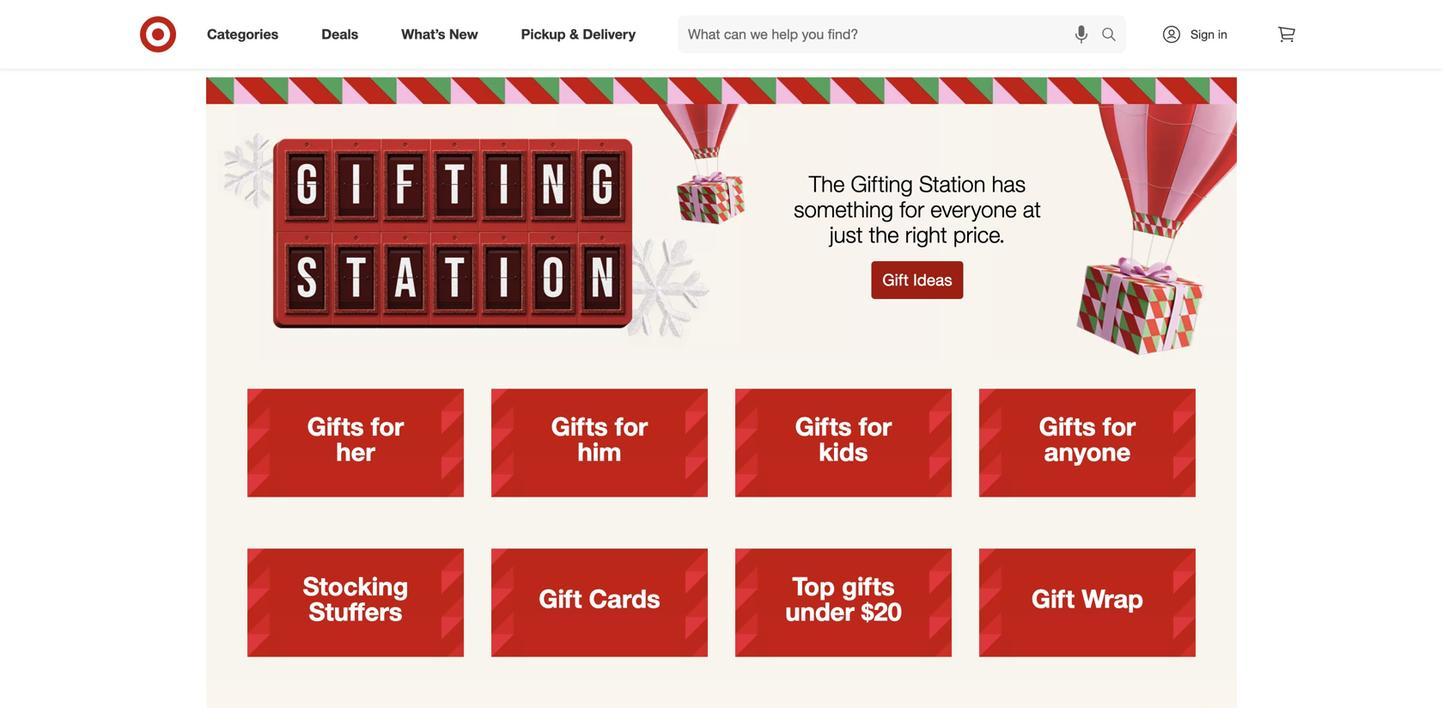 Task type: locate. For each thing, give the bounding box(es) containing it.
stuffers
[[309, 596, 403, 627]]

for inside the gifting station has something for everyone at just the right price.
[[900, 195, 925, 223]]

accessories
[[455, 40, 521, 55]]

2 horizontal spatial gift
[[1032, 583, 1075, 614]]

1 horizontal spatial deals
[[1157, 40, 1187, 55]]

gift left ideas
[[883, 270, 909, 290]]

0 vertical spatial top
[[1134, 40, 1154, 55]]

gifts inside gifts for her
[[307, 411, 364, 442]]

top inside "link"
[[1134, 40, 1154, 55]]

gift for gift wrap
[[1032, 583, 1075, 614]]

gifts inside gifts for him
[[551, 411, 608, 442]]

1 horizontal spatial gift
[[883, 270, 909, 290]]

for for gifts for him
[[615, 411, 648, 442]]

gift left wrap
[[1032, 583, 1075, 614]]

0 horizontal spatial &
[[444, 40, 452, 55]]

3 gifts from the left
[[795, 411, 852, 442]]

clothing & accessories link
[[371, 0, 546, 57]]

top gifts under $20 link
[[722, 535, 966, 667]]

for inside gifts for anyone
[[1103, 411, 1136, 442]]

everyone
[[931, 195, 1017, 223]]

electronics link
[[546, 0, 722, 57]]

beauty & personal care link
[[722, 0, 897, 57]]

clothing
[[396, 40, 441, 55]]

1 vertical spatial top
[[793, 571, 835, 602]]

gift inside 'button'
[[883, 270, 909, 290]]

top gifts under $20
[[786, 571, 902, 627]]

sign
[[1191, 27, 1215, 42]]

What can we help you find? suggestions appear below search field
[[678, 15, 1106, 53]]

gift ideas button
[[872, 261, 964, 299]]

4 gifts from the left
[[1040, 411, 1096, 442]]

for inside gifts for kids
[[859, 411, 892, 442]]

0 horizontal spatial top
[[793, 571, 835, 602]]

1 gifts from the left
[[307, 411, 364, 442]]

2 horizontal spatial &
[[787, 40, 795, 55]]

gift for gift ideas
[[883, 270, 909, 290]]

&
[[570, 26, 579, 43], [444, 40, 452, 55], [787, 40, 795, 55]]

him
[[578, 436, 622, 467]]

top for top gifts under $20
[[793, 571, 835, 602]]

deals
[[322, 26, 359, 43], [1157, 40, 1187, 55]]

kids
[[819, 436, 869, 467]]

for inside gifts for him
[[615, 411, 648, 442]]

0 horizontal spatial gift
[[539, 583, 582, 614]]

1 horizontal spatial &
[[570, 26, 579, 43]]

gifts for kids
[[795, 411, 852, 442]]

gift ideas
[[883, 270, 953, 290]]

gifts for him
[[551, 411, 648, 467]]

2 gifts from the left
[[551, 411, 608, 442]]

gift cards link
[[478, 535, 722, 667]]

the
[[869, 221, 899, 248]]

gifts for kids
[[795, 411, 892, 467]]

clothing & accessories
[[396, 40, 521, 55]]

gifts
[[307, 411, 364, 442], [551, 411, 608, 442], [795, 411, 852, 442], [1040, 411, 1096, 442]]

gift wrap
[[1032, 583, 1144, 614]]

station
[[919, 170, 986, 197]]

top inside 'top gifts under $20'
[[793, 571, 835, 602]]

pickup
[[521, 26, 566, 43]]

0 horizontal spatial deals
[[322, 26, 359, 43]]

stocking stuffers link
[[234, 535, 478, 667]]

1 horizontal spatial top
[[1134, 40, 1154, 55]]

deals left "sign"
[[1157, 40, 1187, 55]]

home link
[[897, 0, 1073, 57]]

gift
[[883, 270, 909, 290], [539, 583, 582, 614], [1032, 583, 1075, 614]]

for inside gifts for her
[[371, 411, 404, 442]]

top deals
[[1134, 40, 1187, 55]]

for for gifts for anyone
[[1103, 411, 1136, 442]]

price.
[[954, 221, 1006, 248]]

pickup & delivery link
[[507, 15, 657, 53]]

gift left cards
[[539, 583, 582, 614]]

$20
[[862, 596, 902, 627]]

gifts
[[842, 571, 895, 602]]

for for gifts for her
[[371, 411, 404, 442]]

top
[[1134, 40, 1154, 55], [793, 571, 835, 602]]

stocking stuffers
[[303, 571, 409, 627]]

for
[[900, 195, 925, 223], [371, 411, 404, 442], [615, 411, 648, 442], [859, 411, 892, 442], [1103, 411, 1136, 442]]

& inside "link"
[[444, 40, 452, 55]]

beauty & personal care
[[746, 40, 874, 55]]

categories link
[[192, 15, 300, 53]]

gifts inside gifts for kids
[[795, 411, 852, 442]]

deals right toys
[[322, 26, 359, 43]]

gifts for anyone link
[[966, 375, 1210, 507]]

sign in link
[[1147, 15, 1255, 53]]



Task type: describe. For each thing, give the bounding box(es) containing it.
search
[[1094, 28, 1135, 44]]

right
[[906, 221, 948, 248]]

deals link
[[307, 15, 380, 53]]

personal
[[798, 40, 845, 55]]

wrap
[[1082, 583, 1144, 614]]

gifting
[[851, 170, 913, 197]]

& for beauty
[[787, 40, 795, 55]]

gifts for anyone
[[1040, 411, 1136, 467]]

home
[[969, 40, 1001, 55]]

her
[[336, 436, 375, 467]]

what's new link
[[387, 15, 500, 53]]

at
[[1023, 195, 1041, 223]]

something
[[794, 195, 894, 223]]

search button
[[1094, 15, 1135, 57]]

gifts for him
[[551, 411, 608, 442]]

top deals link
[[1073, 0, 1249, 57]]

top for top deals
[[1134, 40, 1154, 55]]

has
[[992, 170, 1026, 197]]

the gifting station has something for everyone at just the right price.
[[794, 170, 1041, 248]]

pickup & delivery
[[521, 26, 636, 43]]

gifts for her
[[307, 411, 364, 442]]

gift wrap link
[[966, 535, 1210, 667]]

gifts inside gifts for anyone
[[1040, 411, 1096, 442]]

ideas
[[913, 270, 953, 290]]

delivery
[[583, 26, 636, 43]]

what's new
[[402, 26, 478, 43]]

stocking
[[303, 571, 409, 602]]

anyone
[[1045, 436, 1131, 467]]

24 days of gifts image
[[206, 681, 1237, 708]]

sign in
[[1191, 27, 1228, 42]]

cards
[[589, 583, 661, 614]]

electronics
[[604, 40, 664, 55]]

in
[[1219, 27, 1228, 42]]

gift for gift cards
[[539, 583, 582, 614]]

deals inside deals link
[[322, 26, 359, 43]]

& for pickup
[[570, 26, 579, 43]]

just
[[830, 221, 863, 248]]

care
[[848, 40, 874, 55]]

gifts for her
[[307, 411, 404, 467]]

& for clothing
[[444, 40, 452, 55]]

new
[[449, 26, 478, 43]]

for for gifts for kids
[[859, 411, 892, 442]]

beauty
[[746, 40, 784, 55]]

what's
[[402, 26, 446, 43]]

the
[[809, 170, 845, 197]]

categories
[[207, 26, 279, 43]]

deals inside top deals "link"
[[1157, 40, 1187, 55]]

toys
[[271, 40, 295, 55]]

under
[[786, 596, 855, 627]]

toys link
[[195, 0, 371, 57]]

gift cards
[[539, 583, 661, 614]]



Task type: vqa. For each thing, say whether or not it's contained in the screenshot.
COLOR
no



